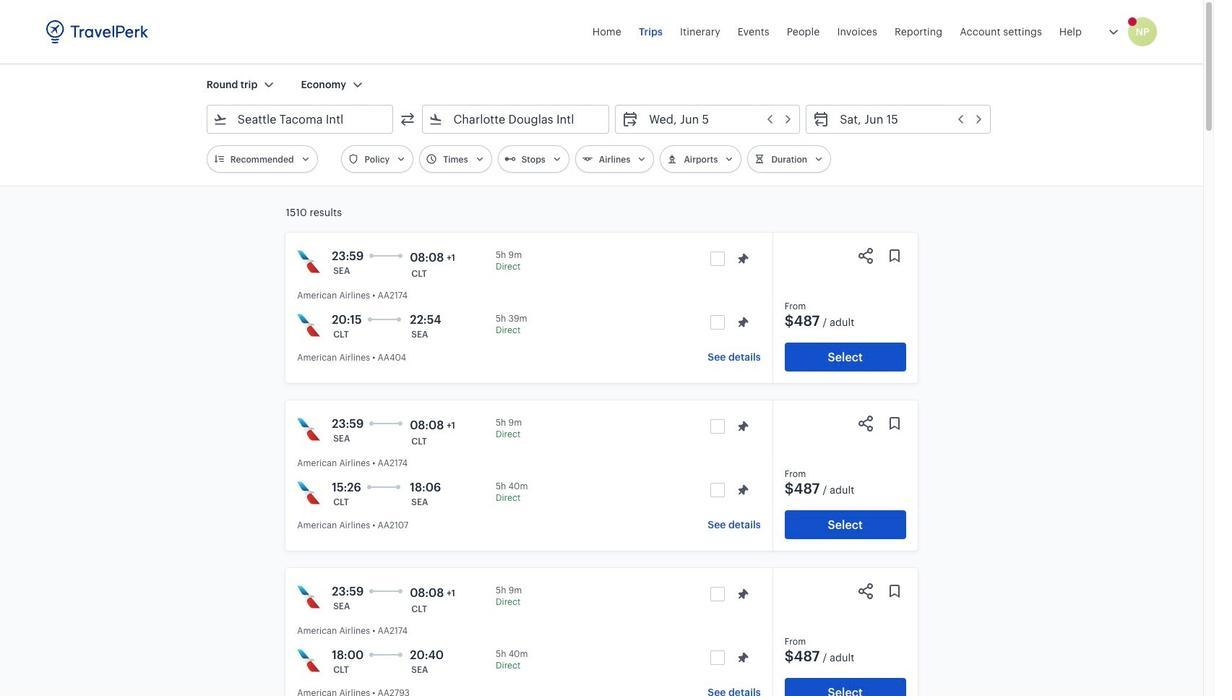 Task type: locate. For each thing, give the bounding box(es) containing it.
american airlines image for second american airlines image from the bottom
[[297, 482, 320, 505]]

3 american airlines image from the top
[[297, 586, 320, 609]]

0 vertical spatial american airlines image
[[297, 250, 320, 273]]

american airlines image
[[297, 314, 320, 337], [297, 482, 320, 505], [297, 586, 320, 609]]

american airlines image
[[297, 250, 320, 273], [297, 418, 320, 441], [297, 649, 320, 672]]

0 vertical spatial american airlines image
[[297, 314, 320, 337]]

Return field
[[830, 108, 985, 131]]

2 american airlines image from the top
[[297, 482, 320, 505]]

From search field
[[228, 108, 374, 131]]

2 vertical spatial american airlines image
[[297, 586, 320, 609]]

1 vertical spatial american airlines image
[[297, 482, 320, 505]]

2 american airlines image from the top
[[297, 418, 320, 441]]

1 american airlines image from the top
[[297, 314, 320, 337]]

To search field
[[444, 108, 590, 131]]

1 vertical spatial american airlines image
[[297, 418, 320, 441]]

2 vertical spatial american airlines image
[[297, 649, 320, 672]]



Task type: describe. For each thing, give the bounding box(es) containing it.
3 american airlines image from the top
[[297, 649, 320, 672]]

american airlines image for first american airlines image from the top
[[297, 314, 320, 337]]

Depart field
[[639, 108, 794, 131]]

1 american airlines image from the top
[[297, 250, 320, 273]]



Task type: vqa. For each thing, say whether or not it's contained in the screenshot.
middle American Airlines icon
yes



